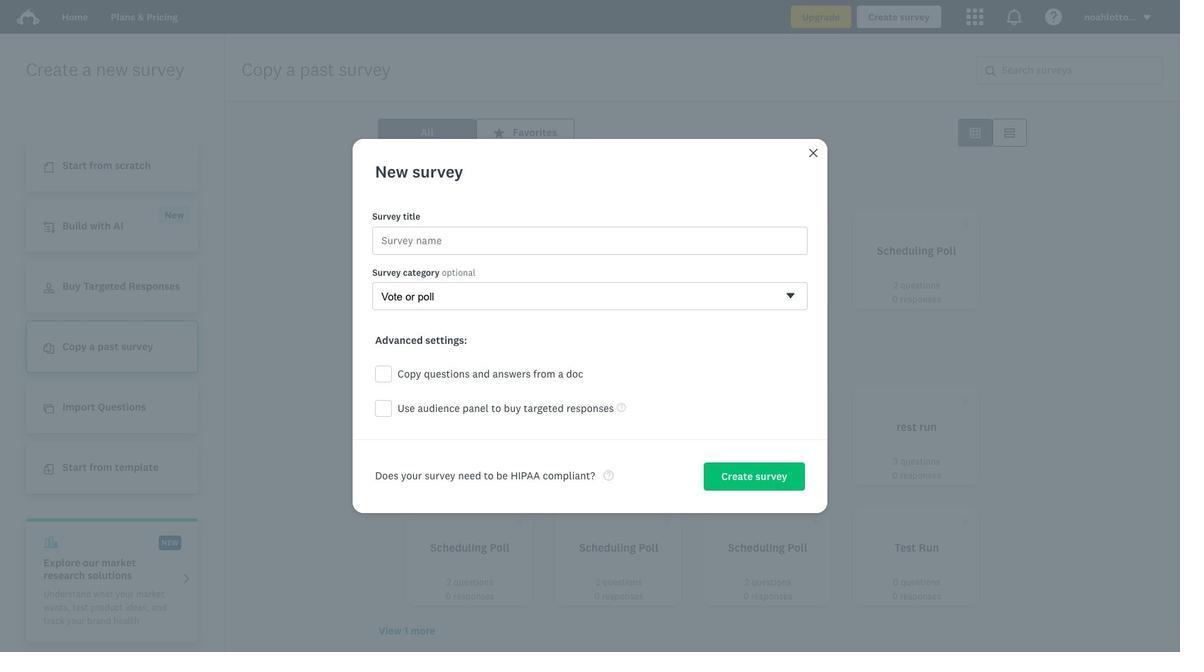 Task type: vqa. For each thing, say whether or not it's contained in the screenshot.
User icon
yes



Task type: locate. For each thing, give the bounding box(es) containing it.
brand logo image
[[17, 6, 39, 28], [17, 8, 39, 25]]

dropdown arrow icon image
[[1143, 13, 1153, 23], [1144, 15, 1151, 20]]

notification center icon image
[[1006, 8, 1023, 25]]

starfilled image
[[494, 128, 505, 138], [812, 219, 822, 230], [812, 396, 822, 406], [514, 517, 524, 527], [812, 517, 822, 527], [961, 517, 971, 527]]

help image
[[617, 403, 626, 412], [604, 471, 614, 481]]

products icon image
[[967, 8, 984, 25], [967, 8, 984, 25]]

1 horizontal spatial help image
[[617, 403, 626, 412]]

1 vertical spatial help image
[[604, 471, 614, 481]]

0 horizontal spatial help image
[[604, 471, 614, 481]]

grid image
[[971, 128, 981, 138]]

document image
[[44, 163, 54, 173]]

dialog
[[353, 139, 828, 514]]

starfilled image
[[514, 219, 524, 230], [663, 219, 673, 230], [961, 219, 971, 230], [514, 396, 524, 406], [961, 396, 971, 406], [663, 517, 673, 527]]



Task type: describe. For each thing, give the bounding box(es) containing it.
Survey name field
[[373, 227, 808, 255]]

close image
[[810, 149, 818, 158]]

2 brand logo image from the top
[[17, 8, 39, 25]]

Search surveys field
[[997, 57, 1163, 84]]

close image
[[808, 148, 820, 159]]

documentplus image
[[44, 465, 54, 475]]

0 vertical spatial help image
[[617, 403, 626, 412]]

documentclone image
[[44, 344, 54, 354]]

textboxmultiple image
[[1005, 128, 1016, 138]]

clone image
[[44, 404, 54, 415]]

user image
[[44, 283, 54, 294]]

help icon image
[[1046, 8, 1063, 25]]

1 brand logo image from the top
[[17, 6, 39, 28]]

chevronright image
[[181, 574, 192, 585]]

search image
[[986, 66, 997, 76]]



